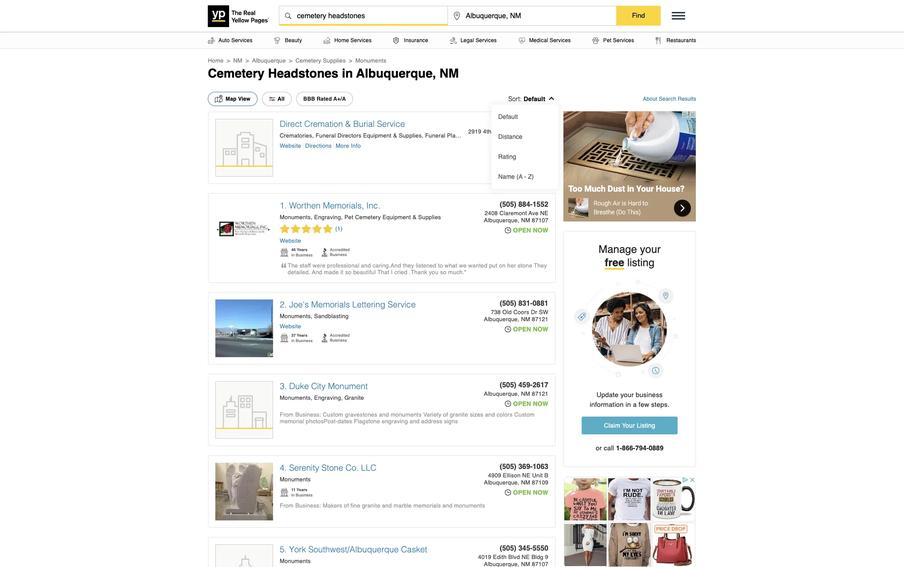 Task type: describe. For each thing, give the bounding box(es) containing it.
(1)
[[335, 226, 343, 232]]

info
[[351, 143, 361, 149]]

st
[[493, 128, 499, 135]]

2 advertisement region from the top
[[563, 476, 696, 567]]

-
[[524, 173, 526, 180]]

medical services
[[529, 37, 571, 44]]

monuments link for 2.
[[280, 313, 312, 320]]

browse medical services image
[[518, 37, 525, 44]]

of inside from business: custom gravestones and monuments variety of granite sizes and colors custom memorial photospost-dates flagstone engraving and address signs
[[443, 412, 448, 418]]

open for worthen memorials, inc.
[[513, 227, 531, 234]]

cemetery for cemetery headstones in albuquerque, nm
[[208, 66, 264, 80]]

website inside direct cremation & burial service crematories funeral directors equipment & supplies funeral planning website directions more info
[[280, 143, 301, 149]]

yp image left the 37
[[280, 333, 289, 343]]

monuments inside 1. worthen memorials, inc. monuments engraving pet cemetery equipment & supplies
[[280, 214, 311, 221]]

2.
[[280, 300, 287, 309]]

browse auto services image
[[208, 37, 215, 44]]

albuquerque, inside (505) 884-1552 2408 claremont ave ne albuquerque, nm 87107
[[484, 217, 519, 224]]

legal
[[461, 37, 474, 44]]

services for home services
[[350, 37, 372, 44]]

direct cremation & burial service crematories funeral directors equipment & supplies funeral planning website directions more info
[[280, 119, 470, 149]]

in for 46 years in business
[[291, 253, 295, 258]]

staff
[[300, 262, 311, 269]]

variety
[[423, 412, 441, 418]]

browse pet services image
[[593, 37, 599, 44]]

years for 11 years
[[297, 488, 307, 492]]

nw,
[[500, 128, 512, 135]]

business down sandblasting
[[330, 338, 347, 343]]

browse legal services image
[[450, 37, 457, 44]]

2408
[[485, 210, 498, 217]]

sizes
[[470, 412, 483, 418]]

manage
[[599, 243, 637, 256]]

search
[[659, 96, 676, 102]]

colors
[[497, 412, 513, 418]]

Find a business text field
[[279, 6, 448, 26]]

equipment for inc.
[[382, 214, 411, 221]]

monuments inside 5. york southwest/albuquerque casket monuments
[[280, 558, 311, 565]]

(a
[[517, 173, 523, 180]]

signs
[[444, 418, 458, 425]]

open now for joe's memorials lettering service
[[513, 326, 548, 333]]

ave
[[529, 210, 538, 217]]

2919
[[468, 128, 481, 135]]

open now for worthen memorials, inc.
[[513, 227, 548, 234]]

joe's memorials lettering service - monuments image
[[215, 300, 273, 357]]

1 vertical spatial default
[[498, 113, 518, 120]]

llc
[[361, 463, 377, 473]]

accredited for 46 years in business
[[330, 248, 350, 252]]

it
[[340, 269, 344, 276]]

1 custom from the left
[[323, 412, 343, 418]]

ellison
[[503, 472, 521, 479]]

listened
[[416, 262, 436, 269]]

5. york southwest/albuquerque casket monuments
[[280, 545, 427, 565]]

browse insurance image
[[393, 37, 399, 44]]

monument
[[328, 381, 368, 391]]

and left the marble
[[382, 503, 392, 509]]

insurance
[[404, 37, 428, 44]]

legal services
[[461, 37, 497, 44]]

now for duke city monument
[[533, 401, 548, 408]]

in for 37 years in business
[[291, 339, 295, 343]]

accredited business for 37 years in business
[[330, 333, 350, 343]]

and
[[312, 269, 322, 276]]

burial
[[353, 119, 375, 129]]

bbb rated a+/a
[[303, 96, 346, 102]]

joe's memorials lettering service link
[[289, 300, 416, 309]]

2 vertical spatial ne
[[522, 554, 530, 561]]

claim your listing image
[[571, 270, 689, 388]]

1 so from the left
[[345, 269, 351, 276]]

duke
[[289, 381, 309, 391]]

6 (505) from the top
[[500, 545, 516, 553]]

engraving
[[382, 418, 408, 425]]

2617
[[533, 381, 548, 389]]

business: for 3.
[[295, 412, 321, 418]]

nm down auto services
[[233, 57, 242, 64]]

engraving link for worthen memorials, inc.
[[314, 214, 343, 221]]

more info link
[[334, 143, 361, 149]]

(505) 521-5328 2919 4th st nw, albuquerque, nm 87107
[[468, 119, 548, 142]]

photospost-
[[306, 418, 338, 425]]

albuquerque, down browse insurance image
[[356, 66, 436, 80]]

87121 inside (505) 459-2617 albuquerque, nm 87121
[[532, 391, 548, 397]]

3 website link from the top
[[280, 323, 301, 330]]

view
[[238, 96, 250, 102]]

dates
[[338, 418, 352, 425]]

direct
[[280, 119, 302, 129]]

they
[[534, 262, 547, 269]]

87107 for 521-
[[532, 135, 548, 142]]

sandblasting
[[314, 313, 349, 320]]

find
[[632, 12, 645, 19]]

Where? text field
[[448, 6, 616, 26]]

about search results link
[[643, 96, 696, 102]]

you
[[429, 269, 438, 276]]

years for 37 years
[[297, 333, 307, 338]]

caring.and
[[373, 262, 401, 269]]

1 funeral from the left
[[316, 132, 336, 139]]

1 advertisement region from the top
[[563, 111, 696, 222]]

4019
[[478, 554, 491, 561]]

serenity
[[289, 463, 319, 473]]

884-
[[518, 201, 533, 209]]

free
[[605, 257, 624, 269]]

87121 inside (505) 831-0881 738 old coors dr sw albuquerque, nm 87121
[[532, 316, 548, 323]]

albuquerque, inside (505) 459-2617 albuquerque, nm 87121
[[484, 391, 519, 397]]

map view
[[226, 96, 250, 102]]

duke city monument link
[[289, 381, 368, 391]]

service for lettering
[[388, 300, 416, 309]]

beautiful
[[353, 269, 376, 276]]

supplies for burial
[[399, 132, 422, 139]]

home
[[208, 57, 224, 64]]

459-
[[518, 381, 533, 389]]

service for burial
[[377, 119, 405, 129]]

87107 for 884-
[[532, 217, 548, 224]]

yp image
[[280, 488, 289, 498]]

cried
[[394, 269, 407, 276]]

granite
[[344, 395, 364, 401]]

beauty
[[285, 37, 302, 44]]

blvd
[[508, 554, 520, 561]]

engraving for city
[[314, 395, 341, 401]]

& for inc.
[[413, 214, 417, 221]]

find button
[[616, 6, 661, 25]]

put
[[489, 262, 497, 269]]

11
[[291, 488, 296, 492]]

monuments inside 4. serenity stone co. llc monuments
[[280, 476, 311, 483]]

(505) 345-5550
[[500, 545, 548, 553]]

37
[[291, 333, 296, 338]]

1. worthen memorials, inc. monuments engraving pet cemetery equipment & supplies
[[280, 201, 441, 221]]

in for 11 years in business
[[291, 493, 295, 498]]

369-
[[518, 463, 533, 471]]

monuments down "home services"
[[355, 57, 386, 64]]

4019 edith blvd ne bldg 9
[[478, 554, 548, 561]]

(505) for duke city monument
[[500, 381, 516, 389]]

nm inside (505) 459-2617 albuquerque, nm 87121
[[521, 391, 530, 397]]

cemetery supplies link
[[295, 57, 346, 64]]

open for serenity stone co. llc
[[513, 489, 531, 496]]

all
[[278, 96, 285, 102]]

& for burial
[[393, 132, 397, 139]]

now for serenity stone co. llc
[[533, 489, 548, 496]]

0 vertical spatial supplies
[[323, 57, 346, 64]]

years for 46 years
[[297, 248, 307, 252]]

4 monuments link from the top
[[280, 476, 311, 483]]

or call 1-866-794-0889
[[596, 445, 663, 452]]

services for pet services
[[613, 37, 634, 44]]

name
[[498, 173, 515, 180]]

sort:
[[508, 95, 522, 103]]

engraving link for duke city monument
[[314, 395, 343, 401]]

claim
[[604, 422, 620, 429]]

your
[[622, 422, 635, 429]]

browse home services image
[[324, 37, 330, 44]]

(1) link
[[280, 224, 343, 234]]

claremont
[[500, 210, 527, 217]]

albuquerque, inside (505) 521-5328 2919 4th st nw, albuquerque, nm 87107
[[513, 128, 548, 135]]

accredited business for 46 years in business
[[330, 248, 350, 257]]

services for auto services
[[231, 37, 252, 44]]

open for joe's memorials lettering service
[[513, 326, 531, 333]]

detailed.
[[288, 269, 310, 276]]

1-
[[616, 445, 622, 452]]

a
[[633, 401, 637, 409]]

1 vertical spatial default link
[[494, 107, 556, 127]]

directors
[[338, 132, 361, 139]]

business: for 4.
[[295, 503, 321, 509]]

duke city monument - monuments image
[[216, 382, 273, 440]]

11 years in business
[[291, 488, 313, 498]]

your for listing
[[640, 243, 661, 256]]

lettering
[[352, 300, 385, 309]]



Task type: locate. For each thing, give the bounding box(es) containing it.
service
[[377, 119, 405, 129], [388, 300, 416, 309]]

years right 46
[[297, 248, 307, 252]]

0 horizontal spatial monuments
[[391, 412, 422, 418]]

2 website link from the top
[[280, 238, 301, 244]]

monuments inside 2. joe's memorials lettering service monuments sandblasting website
[[280, 313, 311, 320]]

equipment
[[363, 132, 391, 139], [382, 214, 411, 221]]

engraving for memorials,
[[314, 214, 341, 221]]

sandblasting link
[[314, 313, 349, 320]]

accredited up professional
[[330, 248, 350, 252]]

browse restaurants image
[[656, 37, 661, 44]]

0 vertical spatial from
[[280, 412, 294, 418]]

5 services from the left
[[613, 37, 634, 44]]

87121
[[532, 316, 548, 323], [532, 391, 548, 397]]

yp image
[[280, 248, 289, 258], [322, 248, 328, 257], [280, 333, 289, 343], [322, 333, 328, 343]]

and right "sizes"
[[485, 412, 495, 418]]

website inside 2. joe's memorials lettering service monuments sandblasting website
[[280, 323, 301, 330]]

funeral
[[316, 132, 336, 139], [425, 132, 445, 139]]

1 website link from the top
[[280, 143, 303, 149]]

0 vertical spatial equipment
[[363, 132, 391, 139]]

open now down dr
[[513, 326, 548, 333]]

worthen memorials, inc. - monuments image
[[215, 201, 273, 258]]

open down (505) 884-1552 2408 claremont ave ne albuquerque, nm 87107 on the top of page
[[513, 227, 531, 234]]

website link up the 37
[[280, 323, 301, 330]]

(505) inside (505) 459-2617 albuquerque, nm 87121
[[500, 381, 516, 389]]

granite left "sizes"
[[450, 412, 468, 418]]

albuquerque
[[252, 57, 286, 64]]

albuquerque, inside (505) 831-0881 738 old coors dr sw albuquerque, nm 87121
[[484, 316, 519, 323]]

0 vertical spatial cemetery
[[295, 57, 321, 64]]

37 years in business
[[291, 333, 313, 343]]

custom right colors
[[514, 412, 535, 418]]

business right yp icon
[[296, 493, 313, 498]]

engraving inside 1. worthen memorials, inc. monuments engraving pet cemetery equipment & supplies
[[314, 214, 341, 221]]

accredited
[[330, 248, 350, 252], [330, 333, 350, 338]]

dr
[[531, 309, 537, 316]]

1 vertical spatial engraving link
[[314, 395, 343, 401]]

4.
[[280, 463, 287, 473]]

yp image up were
[[322, 248, 328, 257]]

city
[[311, 381, 326, 391]]

crematories
[[280, 132, 312, 139]]

albuquerque, up colors
[[484, 391, 519, 397]]

nm down 459-
[[521, 391, 530, 397]]

open down the coors
[[513, 326, 531, 333]]

1 engraving from the top
[[314, 214, 341, 221]]

1 horizontal spatial cemetery
[[295, 57, 321, 64]]

1 87121 from the top
[[532, 316, 548, 323]]

business for 46 years in business
[[296, 253, 313, 258]]

1 horizontal spatial your
[[640, 243, 661, 256]]

(505) left 459-
[[500, 381, 516, 389]]

default right sort:
[[524, 95, 545, 103]]

years right '11'
[[297, 488, 307, 492]]

services right auto
[[231, 37, 252, 44]]

custom down 3. duke city monument monuments engraving granite
[[323, 412, 343, 418]]

1063
[[533, 463, 548, 471]]

stone
[[518, 262, 532, 269]]

1 vertical spatial years
[[297, 333, 307, 338]]

about
[[643, 96, 657, 102]]

in inside the 46 years in business
[[291, 253, 295, 258]]

website up 46
[[280, 238, 301, 244]]

yp image left 46
[[280, 248, 289, 258]]

open now down ave
[[513, 227, 548, 234]]

0 vertical spatial default
[[524, 95, 545, 103]]

accredited business
[[330, 248, 350, 257], [330, 333, 350, 343]]

in inside 11 years in business
[[291, 493, 295, 498]]

service inside 2. joe's memorials lettering service monuments sandblasting website
[[388, 300, 416, 309]]

default link down sort: default
[[494, 107, 556, 127]]

1 vertical spatial from
[[280, 503, 294, 509]]

monuments link for 1.
[[280, 214, 312, 221]]

equipment inside 1. worthen memorials, inc. monuments engraving pet cemetery equipment & supplies
[[382, 214, 411, 221]]

monuments right memorials
[[454, 503, 485, 509]]

&
[[345, 119, 351, 129], [393, 132, 397, 139], [413, 214, 417, 221]]

business inside "37 years in business"
[[296, 339, 313, 343]]

distance
[[498, 133, 522, 140]]

2 87107 from the top
[[532, 217, 548, 224]]

in inside update your business information in a few steps.
[[626, 401, 631, 409]]

2 custom from the left
[[514, 412, 535, 418]]

were
[[313, 262, 325, 269]]

default link right sort:
[[524, 95, 550, 103]]

service inside direct cremation & burial service crematories funeral directors equipment & supplies funeral planning website directions more info
[[377, 119, 405, 129]]

open down (505) 369-1063 4909 ellison ne unit b albuquerque, nm 87109
[[513, 489, 531, 496]]

1 horizontal spatial granite
[[450, 412, 468, 418]]

2 open from the top
[[513, 326, 531, 333]]

thumbnail image
[[216, 119, 273, 177]]

from business: custom gravestones and monuments variety of granite sizes and colors custom memorial photospost-dates flagstone engraving and address signs
[[280, 412, 535, 425]]

1 open from the top
[[513, 227, 531, 234]]

2 vertical spatial website
[[280, 323, 301, 330]]

and right gravestones
[[379, 412, 389, 418]]

2 horizontal spatial cemetery
[[355, 214, 381, 221]]

services for medical services
[[550, 37, 571, 44]]

name (a - z)
[[498, 173, 534, 180]]

1 vertical spatial &
[[393, 132, 397, 139]]

0 horizontal spatial so
[[345, 269, 351, 276]]

3 open now from the top
[[513, 401, 548, 408]]

2 open now from the top
[[513, 326, 548, 333]]

york southwest/albuquerque casket - monuments image
[[216, 545, 273, 567]]

ne down 1552
[[540, 210, 548, 217]]

engraving link down duke city monument link
[[314, 395, 343, 401]]

1 accredited from the top
[[330, 248, 350, 252]]

now for joe's memorials lettering service
[[533, 326, 548, 333]]

and left address
[[410, 418, 420, 425]]

1 horizontal spatial custom
[[514, 412, 535, 418]]

open down (505) 459-2617 albuquerque, nm 87121
[[513, 401, 531, 408]]

business: inside from business: custom gravestones and monuments variety of granite sizes and colors custom memorial photospost-dates flagstone engraving and address signs
[[295, 412, 321, 418]]

2 so from the left
[[440, 269, 446, 276]]

1 vertical spatial supplies
[[399, 132, 422, 139]]

service up funeral directors equipment & supplies link
[[377, 119, 405, 129]]

5 monuments link from the top
[[280, 558, 311, 565]]

we
[[459, 262, 467, 269]]

0 vertical spatial &
[[345, 119, 351, 129]]

0 vertical spatial website link
[[280, 143, 303, 149]]

0 vertical spatial ne
[[540, 210, 548, 217]]

(505) up claremont
[[500, 201, 516, 209]]

nm link
[[233, 57, 242, 64]]

cemetery down inc.
[[355, 214, 381, 221]]

2 website from the top
[[280, 238, 301, 244]]

supplies inside direct cremation & burial service crematories funeral directors equipment & supplies funeral planning website directions more info
[[399, 132, 422, 139]]

2 monuments link from the top
[[280, 313, 312, 320]]

2 engraving link from the top
[[314, 395, 343, 401]]

3. duke city monument monuments engraving granite
[[280, 381, 368, 401]]

1 vertical spatial business:
[[295, 503, 321, 509]]

years inside 11 years in business
[[297, 488, 307, 492]]

cemetery for cemetery supplies
[[295, 57, 321, 64]]

2 vertical spatial years
[[297, 488, 307, 492]]

1 horizontal spatial &
[[393, 132, 397, 139]]

0 vertical spatial 87121
[[532, 316, 548, 323]]

albuquerque, down 2408
[[484, 217, 519, 224]]

1 vertical spatial 87121
[[532, 391, 548, 397]]

monuments down york
[[280, 558, 311, 565]]

and left that
[[361, 262, 371, 269]]

yp image down sandblasting
[[322, 333, 328, 343]]

nm
[[233, 57, 242, 64], [439, 66, 459, 80], [521, 135, 530, 142], [521, 217, 530, 224], [521, 316, 530, 323], [521, 391, 530, 397], [521, 480, 530, 486]]

cemetery inside 1. worthen memorials, inc. monuments engraving pet cemetery equipment & supplies
[[355, 214, 381, 221]]

738
[[491, 309, 501, 316]]

0 vertical spatial engraving
[[314, 214, 341, 221]]

default
[[524, 95, 545, 103], [498, 113, 518, 120]]

business for 11 years in business
[[296, 493, 313, 498]]

0 vertical spatial service
[[377, 119, 405, 129]]

3 services from the left
[[476, 37, 497, 44]]

coors
[[513, 309, 529, 316]]

1 from from the top
[[280, 412, 294, 418]]

1 vertical spatial engraving
[[314, 395, 341, 401]]

3 monuments link from the top
[[280, 395, 312, 401]]

(505) for worthen memorials, inc.
[[500, 201, 516, 209]]

from down 3.
[[280, 412, 294, 418]]

from down yp icon
[[280, 503, 294, 509]]

87121 down 2617
[[532, 391, 548, 397]]

3 open from the top
[[513, 401, 531, 408]]

open now for duke city monument
[[513, 401, 548, 408]]

accredited for 37 years in business
[[330, 333, 350, 338]]

87107 down 5328
[[532, 135, 548, 142]]

now down sw
[[533, 326, 548, 333]]

1 (505) from the top
[[500, 119, 516, 127]]

0 vertical spatial years
[[297, 248, 307, 252]]

2 services from the left
[[350, 37, 372, 44]]

(505) up ellison at right
[[500, 463, 516, 471]]

1 vertical spatial monuments
[[454, 503, 485, 509]]

3 website from the top
[[280, 323, 301, 330]]

in inside "37 years in business"
[[291, 339, 295, 343]]

(505) 369-1063 4909 ellison ne unit b albuquerque, nm 87109
[[484, 463, 548, 486]]

memorial
[[280, 418, 304, 425]]

equipment for burial
[[363, 132, 391, 139]]

2 now from the top
[[533, 326, 548, 333]]

4 now from the top
[[533, 489, 548, 496]]

equipment inside direct cremation & burial service crematories funeral directors equipment & supplies funeral planning website directions more info
[[363, 132, 391, 139]]

ne inside (505) 884-1552 2408 claremont ave ne albuquerque, nm 87107
[[540, 210, 548, 217]]

monuments link down york
[[280, 558, 311, 565]]

1 vertical spatial service
[[388, 300, 416, 309]]

2 accredited business from the top
[[330, 333, 350, 343]]

3 now from the top
[[533, 401, 548, 408]]

2 vertical spatial cemetery
[[355, 214, 381, 221]]

2 (505) from the top
[[500, 201, 516, 209]]

1 horizontal spatial funeral
[[425, 132, 445, 139]]

0 vertical spatial accredited
[[330, 248, 350, 252]]

0 horizontal spatial default
[[498, 113, 518, 120]]

business up staff
[[296, 253, 313, 258]]

directions
[[305, 143, 332, 149]]

87107 inside (505) 521-5328 2919 4th st nw, albuquerque, nm 87107
[[532, 135, 548, 142]]

in left a
[[626, 401, 631, 409]]

open now for serenity stone co. llc
[[513, 489, 548, 496]]

unit
[[532, 472, 543, 479]]

monuments inside from business: custom gravestones and monuments variety of granite sizes and colors custom memorial photospost-dates flagstone engraving and address signs
[[391, 412, 422, 418]]

engraving down 'worthen memorials, inc.' link
[[314, 214, 341, 221]]

website link up 46
[[280, 238, 301, 244]]

1 website from the top
[[280, 143, 301, 149]]

87121 down sw
[[532, 316, 548, 323]]

2 vertical spatial website link
[[280, 323, 301, 330]]

york southwest/albuquerque casket link
[[289, 545, 427, 555]]

& inside 1. worthen memorials, inc. monuments engraving pet cemetery equipment & supplies
[[413, 214, 417, 221]]

ne inside (505) 369-1063 4909 ellison ne unit b albuquerque, nm 87109
[[522, 472, 530, 479]]

your
[[640, 243, 661, 256], [620, 391, 634, 399]]

and inside the staff were professional and caring.and they listened to what we wanted put on her stone they detailed. and made it so beautiful that i cried .thank you so much."
[[361, 262, 371, 269]]

your up the listing
[[640, 243, 661, 256]]

business up professional
[[330, 253, 347, 257]]

0 vertical spatial default link
[[524, 95, 550, 103]]

monuments up '11'
[[280, 476, 311, 483]]

nm inside (505) 369-1063 4909 ellison ne unit b albuquerque, nm 87109
[[521, 480, 530, 486]]

services right the pet
[[613, 37, 634, 44]]

business: down 11 years in business
[[295, 503, 321, 509]]

rated
[[317, 96, 332, 102]]

0 vertical spatial 87107
[[532, 135, 548, 142]]

(505) up 4019 edith blvd ne bldg 9
[[500, 545, 516, 553]]

(505)
[[500, 119, 516, 127], [500, 201, 516, 209], [500, 300, 516, 308], [500, 381, 516, 389], [500, 463, 516, 471], [500, 545, 516, 553]]

1 monuments link from the top
[[280, 214, 312, 221]]

46
[[291, 248, 296, 252]]

2. joe's memorials lettering service monuments sandblasting website
[[280, 300, 416, 330]]

business down joe's
[[296, 339, 313, 343]]

pet
[[603, 37, 611, 44]]

york
[[289, 545, 306, 555]]

nm left 87109
[[521, 480, 530, 486]]

now for worthen memorials, inc.
[[533, 227, 548, 234]]

1 vertical spatial your
[[620, 391, 634, 399]]

and right memorials
[[442, 503, 452, 509]]

2 vertical spatial supplies
[[418, 214, 441, 221]]

funeral left planning
[[425, 132, 445, 139]]

1 services from the left
[[231, 37, 252, 44]]

now down 2617
[[533, 401, 548, 408]]

pet cemetery equipment & supplies link
[[344, 214, 441, 221]]

4 services from the left
[[550, 37, 571, 44]]

1 horizontal spatial so
[[440, 269, 446, 276]]

accredited business up professional
[[330, 248, 350, 257]]

albuquerque, down "4909"
[[484, 480, 519, 486]]

46 years in business
[[291, 248, 313, 258]]

(505) up nw,
[[500, 119, 516, 127]]

restaurants
[[667, 37, 696, 44]]

her
[[507, 262, 516, 269]]

advertisement region
[[563, 111, 696, 222], [563, 476, 696, 567]]

services right legal
[[476, 37, 497, 44]]

in up a+/a
[[342, 66, 353, 80]]

1 horizontal spatial monuments
[[454, 503, 485, 509]]

0 vertical spatial website
[[280, 143, 301, 149]]

4 open now from the top
[[513, 489, 548, 496]]

website link down crematories at the top of the page
[[280, 143, 303, 149]]

(505) inside (505) 521-5328 2919 4th st nw, albuquerque, nm 87107
[[500, 119, 516, 127]]

of right variety
[[443, 412, 448, 418]]

planning
[[447, 132, 470, 139]]

default up nw,
[[498, 113, 518, 120]]

granite link
[[344, 395, 364, 401]]

1 vertical spatial accredited
[[330, 333, 350, 338]]

monuments inside 3. duke city monument monuments engraving granite
[[280, 395, 311, 401]]

monuments link for 3.
[[280, 395, 312, 401]]

1 horizontal spatial of
[[443, 412, 448, 418]]

1 vertical spatial equipment
[[382, 214, 411, 221]]

medical
[[529, 37, 548, 44]]

from for 4.
[[280, 503, 294, 509]]

from for 3.
[[280, 412, 294, 418]]

your for information
[[620, 391, 634, 399]]

the real yellow pages logo image
[[208, 5, 270, 27]]

business:
[[295, 412, 321, 418], [295, 503, 321, 509]]

cemetery up headstones
[[295, 57, 321, 64]]

1 vertical spatial cemetery
[[208, 66, 264, 80]]

2 business: from the top
[[295, 503, 321, 509]]

service down cried
[[388, 300, 416, 309]]

in down the 37
[[291, 339, 295, 343]]

services for legal services
[[476, 37, 497, 44]]

website down crematories at the top of the page
[[280, 143, 301, 149]]

so right you
[[440, 269, 446, 276]]

your up a
[[620, 391, 634, 399]]

2 87121 from the top
[[532, 391, 548, 397]]

nm inside (505) 521-5328 2919 4th st nw, albuquerque, nm 87107
[[521, 135, 530, 142]]

years inside "37 years in business"
[[297, 333, 307, 338]]

in down '11'
[[291, 493, 295, 498]]

services right medical
[[550, 37, 571, 44]]

rating
[[498, 153, 516, 160]]

engraving link
[[314, 214, 343, 221], [314, 395, 343, 401]]

engraving down duke city monument link
[[314, 395, 341, 401]]

1 vertical spatial advertisement region
[[563, 476, 696, 567]]

open now down 459-
[[513, 401, 548, 408]]

1 vertical spatial ne
[[522, 472, 530, 479]]

0 vertical spatial advertisement region
[[563, 111, 696, 222]]

2 horizontal spatial &
[[413, 214, 417, 221]]

0 vertical spatial your
[[640, 243, 661, 256]]

granite inside from business: custom gravestones and monuments variety of granite sizes and colors custom memorial photospost-dates flagstone engraving and address signs
[[450, 412, 468, 418]]

monuments left variety
[[391, 412, 422, 418]]

supplies inside 1. worthen memorials, inc. monuments engraving pet cemetery equipment & supplies
[[418, 214, 441, 221]]

0 horizontal spatial funeral
[[316, 132, 336, 139]]

casket
[[401, 545, 427, 555]]

1 now from the top
[[533, 227, 548, 234]]

0 vertical spatial business:
[[295, 412, 321, 418]]

from inside from business: custom gravestones and monuments variety of granite sizes and colors custom memorial photospost-dates flagstone engraving and address signs
[[280, 412, 294, 418]]

albuquerque, down old
[[484, 316, 519, 323]]

business
[[636, 391, 663, 399]]

monuments link down the worthen
[[280, 214, 312, 221]]

bbb
[[303, 96, 315, 102]]

business inside the 46 years in business
[[296, 253, 313, 258]]

87107 down ave
[[532, 217, 548, 224]]

(505) for joe's memorials lettering service
[[500, 300, 516, 308]]

services
[[231, 37, 252, 44], [350, 37, 372, 44], [476, 37, 497, 44], [550, 37, 571, 44], [613, 37, 634, 44]]

results
[[678, 96, 696, 102]]

ne down 369-
[[522, 472, 530, 479]]

accredited business down sandblasting link on the left bottom
[[330, 333, 350, 343]]

more
[[336, 143, 349, 149]]

1 87107 from the top
[[532, 135, 548, 142]]

ne
[[540, 210, 548, 217], [522, 472, 530, 479], [522, 554, 530, 561]]

nm down browse legal services icon
[[439, 66, 459, 80]]

2 funeral from the left
[[425, 132, 445, 139]]

(505) inside (505) 884-1552 2408 claremont ave ne albuquerque, nm 87107
[[500, 201, 516, 209]]

1 engraving link from the top
[[314, 214, 343, 221]]

sw
[[539, 309, 548, 316]]

87107 inside (505) 884-1552 2408 claremont ave ne albuquerque, nm 87107
[[532, 217, 548, 224]]

4 (505) from the top
[[500, 381, 516, 389]]

1 vertical spatial website link
[[280, 238, 301, 244]]

(505) for serenity stone co. llc
[[500, 463, 516, 471]]

or
[[596, 445, 602, 452]]

1 open now from the top
[[513, 227, 548, 234]]

2 engraving from the top
[[314, 395, 341, 401]]

serenity stone co. llc - monuments image
[[215, 463, 273, 521]]

engraving inside 3. duke city monument monuments engraving granite
[[314, 395, 341, 401]]

cemetery down nm link
[[208, 66, 264, 80]]

1 vertical spatial accredited business
[[330, 333, 350, 343]]

monuments link up '11'
[[280, 476, 311, 483]]

1 business: from the top
[[295, 412, 321, 418]]

0 vertical spatial monuments
[[391, 412, 422, 418]]

manage your free listing
[[599, 243, 661, 269]]

albuquerque, inside (505) 369-1063 4909 ellison ne unit b albuquerque, nm 87109
[[484, 480, 519, 486]]

the
[[288, 262, 298, 269]]

monuments down duke
[[280, 395, 311, 401]]

worthen memorials, inc. link
[[289, 201, 380, 210]]

0 horizontal spatial of
[[344, 503, 349, 509]]

0 vertical spatial granite
[[450, 412, 468, 418]]

years inside the 46 years in business
[[297, 248, 307, 252]]

0 vertical spatial engraving link
[[314, 214, 343, 221]]

pet
[[344, 214, 353, 221]]

claim your listing
[[604, 422, 655, 429]]

0 horizontal spatial granite
[[362, 503, 380, 509]]

3 (505) from the top
[[500, 300, 516, 308]]

1 vertical spatial of
[[344, 503, 349, 509]]

1 vertical spatial granite
[[362, 503, 380, 509]]

business for 37 years in business
[[296, 339, 313, 343]]

now down ave
[[533, 227, 548, 234]]

listing
[[637, 422, 655, 429]]

much."
[[448, 269, 466, 276]]

2 from from the top
[[280, 503, 294, 509]]

0 vertical spatial of
[[443, 412, 448, 418]]

supplies for inc.
[[418, 214, 441, 221]]

browse beauty image
[[274, 37, 280, 44]]

sort: default
[[508, 95, 545, 103]]

engraving link down 'worthen memorials, inc.' link
[[314, 214, 343, 221]]

albuquerque, down 521-
[[513, 128, 548, 135]]

your inside update your business information in a few steps.
[[620, 391, 634, 399]]

0 horizontal spatial cemetery
[[208, 66, 264, 80]]

distance link
[[494, 127, 556, 147]]

0 horizontal spatial &
[[345, 119, 351, 129]]

business: down 3. duke city monument monuments engraving granite
[[295, 412, 321, 418]]

monuments down joe's
[[280, 313, 311, 320]]

monuments down the worthen
[[280, 214, 311, 221]]

2 vertical spatial &
[[413, 214, 417, 221]]

2 accredited from the top
[[330, 333, 350, 338]]

(505) inside (505) 369-1063 4909 ellison ne unit b albuquerque, nm 87109
[[500, 463, 516, 471]]

business inside 11 years in business
[[296, 493, 313, 498]]

open for duke city monument
[[513, 401, 531, 408]]

memorials
[[413, 503, 441, 509]]

0 vertical spatial accredited business
[[330, 248, 350, 257]]

your inside manage your free listing
[[640, 243, 661, 256]]

ne down 345-
[[522, 554, 530, 561]]

5 (505) from the top
[[500, 463, 516, 471]]

granite
[[450, 412, 468, 418], [362, 503, 380, 509]]

years right the 37
[[297, 333, 307, 338]]

what
[[445, 262, 457, 269]]

nm inside (505) 884-1552 2408 claremont ave ne albuquerque, nm 87107
[[521, 217, 530, 224]]

0 horizontal spatial custom
[[323, 412, 343, 418]]

home link
[[208, 57, 224, 64]]

1 vertical spatial 87107
[[532, 217, 548, 224]]

1 vertical spatial website
[[280, 238, 301, 244]]

1 accredited business from the top
[[330, 248, 350, 257]]

(505) inside (505) 831-0881 738 old coors dr sw albuquerque, nm 87121
[[500, 300, 516, 308]]

in for cemetery headstones in albuquerque, nm
[[342, 66, 353, 80]]

0 horizontal spatial your
[[620, 391, 634, 399]]

831-
[[518, 300, 533, 308]]

so right it at the top left of the page
[[345, 269, 351, 276]]

nm inside (505) 831-0881 738 old coors dr sw albuquerque, nm 87121
[[521, 316, 530, 323]]

1 horizontal spatial default
[[524, 95, 545, 103]]

in down 46
[[291, 253, 295, 258]]

4 open from the top
[[513, 489, 531, 496]]



Task type: vqa. For each thing, say whether or not it's contained in the screenshot.
MEMORIALS,
yes



